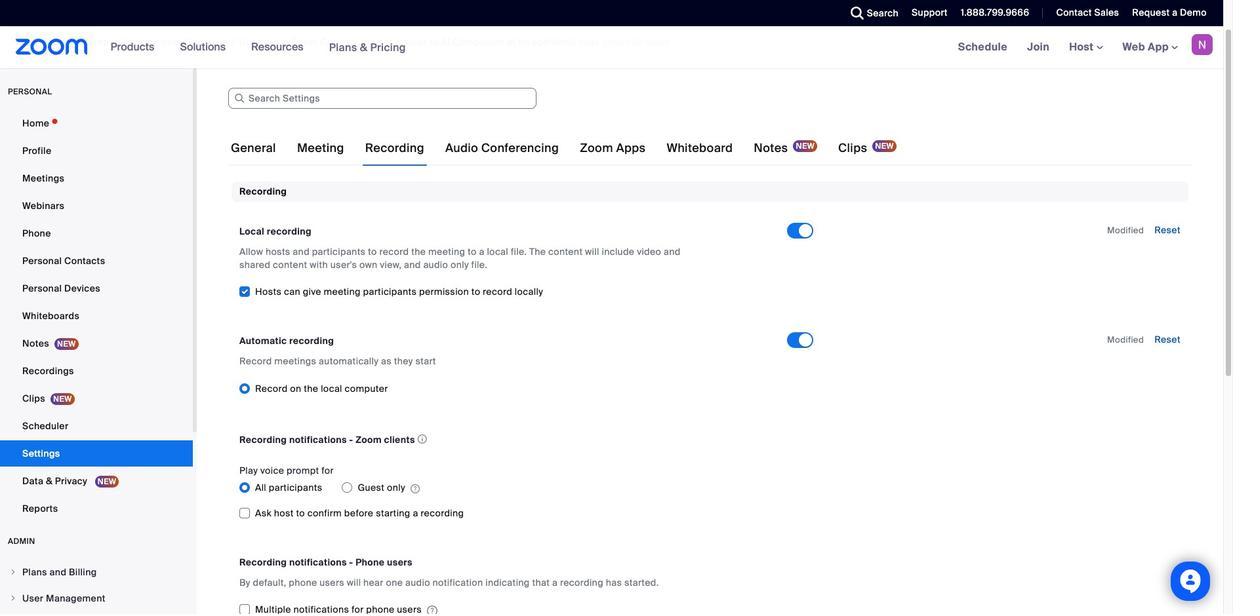 Task type: describe. For each thing, give the bounding box(es) containing it.
modified for record meetings automatically as they start
[[1107, 335, 1144, 346]]

notes link
[[0, 331, 193, 357]]

at
[[507, 36, 516, 48]]

voice
[[260, 465, 284, 477]]

view,
[[380, 259, 402, 271]]

to right access
[[430, 36, 439, 48]]

notes inside the tabs of my account settings page "tab list"
[[754, 140, 788, 156]]

to up the permission
[[468, 246, 477, 258]]

companion
[[453, 36, 505, 48]]

phone inside recording element
[[356, 557, 385, 569]]

join link
[[1017, 26, 1059, 68]]

permission
[[419, 286, 469, 298]]

they
[[394, 356, 413, 368]]

meetings navigation
[[948, 26, 1223, 69]]

products button
[[111, 26, 160, 68]]

recording notifications - zoom clients
[[239, 434, 415, 446]]

a left demo
[[1172, 7, 1178, 18]]

start
[[415, 356, 436, 368]]

meetings
[[274, 356, 316, 368]]

profile picture image
[[1192, 34, 1213, 55]]

plans for plans & pricing
[[329, 40, 357, 54]]

recording left has
[[560, 577, 603, 589]]

personal for personal devices
[[22, 283, 62, 294]]

management
[[46, 593, 105, 605]]

1.888.799.9666
[[961, 7, 1029, 18]]

info outline image
[[418, 431, 427, 448]]

guest only
[[358, 482, 405, 494]]

1 vertical spatial users
[[320, 577, 344, 589]]

access
[[395, 36, 427, 48]]

demo
[[1180, 7, 1207, 18]]

recording right starting
[[421, 508, 464, 520]]

participants inside allow hosts and participants to record the meeting to a local file. the content will include video and shared content with user's own view, and audio only file.
[[312, 246, 366, 258]]

default,
[[253, 577, 286, 589]]

1 horizontal spatial record
[[483, 286, 512, 298]]

shared
[[239, 259, 270, 271]]

to right host
[[296, 508, 305, 520]]

and right the view,
[[404, 259, 421, 271]]

guest
[[358, 482, 385, 494]]

contact sales
[[1056, 7, 1119, 18]]

has
[[606, 577, 622, 589]]

0 vertical spatial file.
[[511, 246, 527, 258]]

companion,
[[82, 36, 137, 48]]

your
[[140, 36, 159, 48]]

cost.
[[579, 36, 601, 48]]

the inside allow hosts and participants to record the meeting to a local file. the content will include video and shared content with user's own view, and audio only file.
[[411, 246, 426, 258]]

web
[[1123, 40, 1145, 54]]

scheduler
[[22, 420, 68, 432]]

automatically
[[319, 356, 379, 368]]

plans and billing
[[22, 567, 97, 578]]

indicating
[[486, 577, 530, 589]]

prompt
[[287, 465, 319, 477]]

reset for record meetings automatically as they start
[[1154, 334, 1181, 346]]

whiteboards
[[22, 310, 79, 322]]

right image
[[9, 595, 17, 603]]

home link
[[0, 110, 193, 136]]

recordings
[[22, 365, 74, 377]]

webinars
[[22, 200, 64, 212]]

and inside menu item
[[50, 567, 66, 578]]

all
[[255, 482, 266, 494]]

recording inside application
[[239, 434, 287, 446]]

request a demo
[[1132, 7, 1207, 18]]

0 horizontal spatial local
[[321, 383, 342, 395]]

user's
[[330, 259, 357, 271]]

recording notifications - phone users
[[239, 557, 412, 569]]

notifications for zoom
[[289, 434, 347, 446]]

zoom left one
[[292, 36, 318, 48]]

a right that
[[552, 577, 558, 589]]

personal devices
[[22, 283, 100, 294]]

search
[[867, 7, 899, 19]]

solutions
[[180, 40, 226, 54]]

personal for personal contacts
[[22, 255, 62, 267]]

zoom apps
[[580, 140, 646, 156]]

meetings
[[22, 172, 64, 184]]

by
[[239, 577, 250, 589]]

pricing
[[370, 40, 406, 54]]

recording notifications - zoom clients application
[[239, 431, 775, 449]]

on
[[290, 383, 301, 395]]

banner containing products
[[0, 26, 1223, 69]]

request
[[1132, 7, 1170, 18]]

and inside "meet zoom ai companion," footer
[[359, 36, 376, 48]]

locally
[[515, 286, 543, 298]]

automatic recording
[[239, 335, 334, 347]]

video
[[637, 246, 661, 258]]

pro
[[341, 36, 356, 48]]

plans for plans and billing
[[22, 567, 47, 578]]

can
[[284, 286, 300, 298]]

resources
[[251, 40, 303, 54]]

general
[[231, 140, 276, 156]]

new
[[161, 36, 179, 48]]

user management
[[22, 593, 105, 605]]

get
[[378, 36, 393, 48]]

record inside allow hosts and participants to record the meeting to a local file. the content will include video and shared content with user's own view, and audio only file.
[[379, 246, 409, 258]]

meeting inside allow hosts and participants to record the meeting to a local file. the content will include video and shared content with user's own view, and audio only file.
[[428, 246, 465, 258]]

reports link
[[0, 496, 193, 522]]

right image
[[9, 569, 17, 577]]

before
[[344, 508, 373, 520]]

confirm
[[307, 508, 342, 520]]

1 vertical spatial content
[[273, 259, 307, 271]]

recording inside the tabs of my account settings page "tab list"
[[365, 140, 424, 156]]

apps
[[616, 140, 646, 156]]

automatic
[[239, 335, 287, 347]]

app
[[1148, 40, 1169, 54]]

privacy
[[55, 476, 87, 487]]

record meetings automatically as they start
[[239, 356, 436, 368]]

schedule
[[958, 40, 1007, 54]]

personal devices link
[[0, 275, 193, 302]]

recording element
[[232, 182, 1188, 615]]

personal
[[8, 87, 52, 97]]

as
[[381, 356, 392, 368]]

whiteboards link
[[0, 303, 193, 329]]

Search Settings text field
[[228, 88, 537, 109]]

personal menu menu
[[0, 110, 193, 523]]

all participants
[[255, 482, 322, 494]]

zoom inside application
[[356, 434, 382, 446]]

assistant!
[[193, 36, 237, 48]]

host button
[[1069, 40, 1103, 54]]

to left one
[[280, 36, 289, 48]]



Task type: locate. For each thing, give the bounding box(es) containing it.
0 horizontal spatial record
[[379, 246, 409, 258]]

0 horizontal spatial clips
[[22, 393, 45, 405]]

notification
[[433, 577, 483, 589]]

request a demo link
[[1122, 0, 1223, 26], [1132, 7, 1207, 18]]

upgrade right assistant!
[[239, 36, 278, 48]]

0 horizontal spatial content
[[273, 259, 307, 271]]

2 - from the top
[[349, 557, 353, 569]]

1 vertical spatial the
[[304, 383, 318, 395]]

plans inside menu item
[[22, 567, 47, 578]]

1 vertical spatial will
[[347, 577, 361, 589]]

2 reset from the top
[[1154, 334, 1181, 346]]

1 - from the top
[[349, 434, 353, 446]]

meetings link
[[0, 165, 193, 192]]

contact sales link
[[1046, 0, 1122, 26], [1056, 7, 1119, 18]]

only left learn more about guest only image on the left of the page
[[387, 482, 405, 494]]

1 vertical spatial reset button
[[1154, 334, 1181, 346]]

0 vertical spatial content
[[548, 246, 583, 258]]

phone inside phone link
[[22, 228, 51, 239]]

recording up voice
[[239, 434, 287, 446]]

1 reset button from the top
[[1154, 225, 1181, 236]]

clips inside personal menu menu
[[22, 393, 45, 405]]

zoom right meet
[[42, 36, 68, 48]]

personal up 'whiteboards'
[[22, 283, 62, 294]]

1 horizontal spatial local
[[487, 246, 508, 258]]

resources button
[[251, 26, 309, 68]]

reset button for record meetings automatically as they start
[[1154, 334, 1181, 346]]

recording
[[365, 140, 424, 156], [239, 186, 287, 197], [239, 434, 287, 446], [239, 557, 287, 569]]

record left locally
[[483, 286, 512, 298]]

content down the hosts
[[273, 259, 307, 271]]

0 horizontal spatial users
[[320, 577, 344, 589]]

local
[[487, 246, 508, 258], [321, 383, 342, 395]]

meet zoom ai companion, footer
[[0, 20, 1223, 65]]

will left hear
[[347, 577, 361, 589]]

support
[[912, 7, 948, 18]]

banner
[[0, 26, 1223, 69]]

1 horizontal spatial users
[[387, 557, 412, 569]]

upgrade right cost.
[[603, 36, 643, 48]]

1 vertical spatial phone
[[356, 557, 385, 569]]

to right the permission
[[471, 286, 480, 298]]

0 vertical spatial meeting
[[428, 246, 465, 258]]

2 vertical spatial participants
[[269, 482, 322, 494]]

0 vertical spatial -
[[349, 434, 353, 446]]

1 vertical spatial audio
[[405, 577, 430, 589]]

0 vertical spatial users
[[387, 557, 412, 569]]

ask
[[255, 508, 272, 520]]

participants down 'prompt'
[[269, 482, 322, 494]]

data & privacy
[[22, 476, 90, 487]]

hear
[[363, 577, 384, 589]]

users up one
[[387, 557, 412, 569]]

2 notifications from the top
[[289, 557, 347, 569]]

local left the
[[487, 246, 508, 258]]

content right the
[[548, 246, 583, 258]]

host
[[274, 508, 294, 520]]

profile link
[[0, 138, 193, 164]]

additional
[[532, 36, 576, 48]]

& right pro
[[360, 40, 368, 54]]

phone link
[[0, 220, 193, 247]]

will inside allow hosts and participants to record the meeting to a local file. the content will include video and shared content with user's own view, and audio only file.
[[585, 246, 599, 258]]

will left include
[[585, 246, 599, 258]]

0 vertical spatial will
[[585, 246, 599, 258]]

computer
[[345, 383, 388, 395]]

& for pricing
[[360, 40, 368, 54]]

1 personal from the top
[[22, 255, 62, 267]]

1 vertical spatial record
[[255, 383, 288, 395]]

audio
[[423, 259, 448, 271], [405, 577, 430, 589]]

recording down search settings text field
[[365, 140, 424, 156]]

record for record on the local computer
[[255, 383, 288, 395]]

meet zoom ai companion, your new ai assistant! upgrade to zoom one pro and get access to ai companion at no additional cost. upgrade today
[[16, 36, 671, 48]]

admin menu menu
[[0, 560, 193, 615]]

audio inside allow hosts and participants to record the meeting to a local file. the content will include video and shared content with user's own view, and audio only file.
[[423, 259, 448, 271]]

1 horizontal spatial content
[[548, 246, 583, 258]]

0 vertical spatial the
[[411, 246, 426, 258]]

1 vertical spatial notes
[[22, 338, 49, 350]]

personal up personal devices
[[22, 255, 62, 267]]

0 vertical spatial &
[[360, 40, 368, 54]]

billing
[[69, 567, 97, 578]]

1 horizontal spatial ai
[[182, 36, 191, 48]]

a left the
[[479, 246, 484, 258]]

today
[[645, 36, 671, 48]]

only inside play voice prompt for 'option group'
[[387, 482, 405, 494]]

0 horizontal spatial the
[[304, 383, 318, 395]]

0 vertical spatial audio
[[423, 259, 448, 271]]

0 vertical spatial notifications
[[289, 434, 347, 446]]

0 horizontal spatial plans
[[22, 567, 47, 578]]

and left billing
[[50, 567, 66, 578]]

1 horizontal spatial will
[[585, 246, 599, 258]]

file.
[[511, 246, 527, 258], [471, 259, 487, 271]]

0 vertical spatial clips
[[838, 140, 867, 156]]

clips link
[[0, 386, 193, 412]]

1 vertical spatial modified
[[1107, 335, 1144, 346]]

1 horizontal spatial notes
[[754, 140, 788, 156]]

0 vertical spatial only
[[451, 259, 469, 271]]

1 vertical spatial personal
[[22, 283, 62, 294]]

record for record meetings automatically as they start
[[239, 356, 272, 368]]

0 horizontal spatial phone
[[22, 228, 51, 239]]

2 horizontal spatial ai
[[441, 36, 450, 48]]

data & privacy link
[[0, 468, 193, 495]]

0 horizontal spatial ai
[[70, 36, 79, 48]]

2 reset button from the top
[[1154, 334, 1181, 346]]

plans and billing menu item
[[0, 560, 193, 585]]

1 vertical spatial meeting
[[324, 286, 361, 298]]

learn more about multiple notifications for phone users image
[[427, 605, 437, 615]]

1 vertical spatial file.
[[471, 259, 487, 271]]

phone up hear
[[356, 557, 385, 569]]

participants
[[312, 246, 366, 258], [363, 286, 417, 298], [269, 482, 322, 494]]

1 horizontal spatial clips
[[838, 140, 867, 156]]

1 vertical spatial notifications
[[289, 557, 347, 569]]

contacts
[[64, 255, 105, 267]]

2 modified from the top
[[1107, 335, 1144, 346]]

- inside application
[[349, 434, 353, 446]]

audio right one
[[405, 577, 430, 589]]

plans inside product information 'navigation'
[[329, 40, 357, 54]]

only up the permission
[[451, 259, 469, 271]]

1 vertical spatial -
[[349, 557, 353, 569]]

reset button for allow hosts and participants to record the meeting to a local file. the content will include video and shared content with user's own view, and audio only file.
[[1154, 225, 1181, 236]]

0 vertical spatial phone
[[22, 228, 51, 239]]

- down before
[[349, 557, 353, 569]]

1 horizontal spatial plans
[[329, 40, 357, 54]]

notifications up for
[[289, 434, 347, 446]]

0 vertical spatial notes
[[754, 140, 788, 156]]

and right the hosts
[[293, 246, 310, 258]]

one
[[320, 36, 339, 48]]

0 horizontal spatial meeting
[[324, 286, 361, 298]]

recording up local
[[239, 186, 287, 197]]

allow
[[239, 246, 263, 258]]

one
[[386, 577, 403, 589]]

1 vertical spatial &
[[46, 476, 53, 487]]

1 vertical spatial local
[[321, 383, 342, 395]]

record down automatic in the bottom left of the page
[[239, 356, 272, 368]]

audio conferencing
[[445, 140, 559, 156]]

1 vertical spatial clips
[[22, 393, 45, 405]]

the right on
[[304, 383, 318, 395]]

participants down the view,
[[363, 286, 417, 298]]

hosts can give meeting participants permission to record locally
[[255, 286, 543, 298]]

1 ai from the left
[[70, 36, 79, 48]]

data
[[22, 476, 43, 487]]

1 notifications from the top
[[289, 434, 347, 446]]

1 vertical spatial participants
[[363, 286, 417, 298]]

1 horizontal spatial the
[[411, 246, 426, 258]]

1 horizontal spatial &
[[360, 40, 368, 54]]

notifications for phone
[[289, 557, 347, 569]]

2 upgrade from the left
[[603, 36, 643, 48]]

2 ai from the left
[[182, 36, 191, 48]]

notes inside personal menu menu
[[22, 338, 49, 350]]

notifications inside application
[[289, 434, 347, 446]]

0 horizontal spatial file.
[[471, 259, 487, 271]]

to up own
[[368, 246, 377, 258]]

participants up user's
[[312, 246, 366, 258]]

learn more about guest only image
[[410, 484, 420, 495]]

clips
[[838, 140, 867, 156], [22, 393, 45, 405]]

0 horizontal spatial will
[[347, 577, 361, 589]]

tabs of my account settings page tab list
[[228, 130, 899, 167]]

record up the view,
[[379, 246, 409, 258]]

1 modified from the top
[[1107, 225, 1144, 236]]

hosts
[[266, 246, 290, 258]]

user
[[22, 593, 44, 605]]

1 vertical spatial reset
[[1154, 334, 1181, 346]]

phone
[[289, 577, 317, 589]]

record left on
[[255, 383, 288, 395]]

- for zoom
[[349, 434, 353, 446]]

0 vertical spatial modified
[[1107, 225, 1144, 236]]

product information navigation
[[101, 26, 416, 69]]

1 horizontal spatial phone
[[356, 557, 385, 569]]

sales
[[1094, 7, 1119, 18]]

1 upgrade from the left
[[239, 36, 278, 48]]

a inside allow hosts and participants to record the meeting to a local file. the content will include video and shared content with user's own view, and audio only file.
[[479, 246, 484, 258]]

1 horizontal spatial upgrade
[[603, 36, 643, 48]]

phone
[[22, 228, 51, 239], [356, 557, 385, 569]]

products
[[111, 40, 154, 54]]

zoom left clients
[[356, 434, 382, 446]]

0 vertical spatial record
[[239, 356, 272, 368]]

only
[[451, 259, 469, 271], [387, 482, 405, 494]]

0 horizontal spatial &
[[46, 476, 53, 487]]

ai left companion,
[[70, 36, 79, 48]]

1 vertical spatial record
[[483, 286, 512, 298]]

0 horizontal spatial notes
[[22, 338, 49, 350]]

plans right right image
[[22, 567, 47, 578]]

- for phone
[[349, 557, 353, 569]]

audio up the permission
[[423, 259, 448, 271]]

0 horizontal spatial only
[[387, 482, 405, 494]]

the up hosts can give meeting participants permission to record locally
[[411, 246, 426, 258]]

solutions button
[[180, 26, 232, 68]]

0 vertical spatial participants
[[312, 246, 366, 258]]

the
[[529, 246, 546, 258]]

settings link
[[0, 441, 193, 467]]

whiteboard
[[667, 140, 733, 156]]

include
[[602, 246, 634, 258]]

0 vertical spatial plans
[[329, 40, 357, 54]]

1 reset from the top
[[1154, 225, 1181, 236]]

zoom
[[42, 36, 68, 48], [292, 36, 318, 48], [580, 140, 613, 156], [356, 434, 382, 446]]

0 vertical spatial personal
[[22, 255, 62, 267]]

own
[[359, 259, 377, 271]]

clips inside the tabs of my account settings page "tab list"
[[838, 140, 867, 156]]

web app button
[[1123, 40, 1178, 54]]

and right video
[[664, 246, 681, 258]]

web app
[[1123, 40, 1169, 54]]

upgrade today link
[[603, 36, 671, 48]]

zoom logo image
[[16, 39, 88, 55]]

plans & pricing link
[[329, 40, 406, 54], [329, 40, 406, 54]]

and left get
[[359, 36, 376, 48]]

local inside allow hosts and participants to record the meeting to a local file. the content will include video and shared content with user's own view, and audio only file.
[[487, 246, 508, 258]]

personal contacts link
[[0, 248, 193, 274]]

1 vertical spatial plans
[[22, 567, 47, 578]]

3 ai from the left
[[441, 36, 450, 48]]

2 personal from the top
[[22, 283, 62, 294]]

user management menu item
[[0, 586, 193, 611]]

& for privacy
[[46, 476, 53, 487]]

meeting up the permission
[[428, 246, 465, 258]]

participants inside play voice prompt for 'option group'
[[269, 482, 322, 494]]

meet
[[16, 36, 39, 48]]

ai right new at the top
[[182, 36, 191, 48]]

record
[[379, 246, 409, 258], [483, 286, 512, 298]]

zoom inside the tabs of my account settings page "tab list"
[[580, 140, 613, 156]]

users down recording notifications - phone users at the bottom
[[320, 577, 344, 589]]

&
[[360, 40, 368, 54], [46, 476, 53, 487]]

users
[[387, 557, 412, 569], [320, 577, 344, 589]]

phone down webinars
[[22, 228, 51, 239]]

meeting down user's
[[324, 286, 361, 298]]

recording up 'meetings'
[[289, 335, 334, 347]]

admin
[[8, 537, 35, 547]]

& right the data
[[46, 476, 53, 487]]

0 vertical spatial record
[[379, 246, 409, 258]]

local down "record meetings automatically as they start" at left bottom
[[321, 383, 342, 395]]

a right starting
[[413, 508, 418, 520]]

- left clients
[[349, 434, 353, 446]]

1 vertical spatial only
[[387, 482, 405, 494]]

1 horizontal spatial meeting
[[428, 246, 465, 258]]

personal
[[22, 255, 62, 267], [22, 283, 62, 294]]

join
[[1027, 40, 1049, 54]]

meeting
[[428, 246, 465, 258], [324, 286, 361, 298]]

modified for allow hosts and participants to record the meeting to a local file. the content will include video and shared content with user's own view, and audio only file.
[[1107, 225, 1144, 236]]

0 vertical spatial reset button
[[1154, 225, 1181, 236]]

1 horizontal spatial file.
[[511, 246, 527, 258]]

notifications up phone
[[289, 557, 347, 569]]

plans left get
[[329, 40, 357, 54]]

& inside product information 'navigation'
[[360, 40, 368, 54]]

recording up the hosts
[[267, 226, 312, 238]]

0 horizontal spatial upgrade
[[239, 36, 278, 48]]

zoom left apps
[[580, 140, 613, 156]]

home
[[22, 117, 49, 129]]

recording up default,
[[239, 557, 287, 569]]

1 horizontal spatial only
[[451, 259, 469, 271]]

webinars link
[[0, 193, 193, 219]]

play voice prompt for option group
[[239, 478, 787, 499]]

schedule link
[[948, 26, 1017, 68]]

0 vertical spatial reset
[[1154, 225, 1181, 236]]

1.888.799.9666 button
[[951, 0, 1033, 26], [961, 7, 1029, 18]]

meeting
[[297, 140, 344, 156]]

allow hosts and participants to record the meeting to a local file. the content will include video and shared content with user's own view, and audio only file.
[[239, 246, 681, 271]]

modified
[[1107, 225, 1144, 236], [1107, 335, 1144, 346]]

only inside allow hosts and participants to record the meeting to a local file. the content will include video and shared content with user's own view, and audio only file.
[[451, 259, 469, 271]]

& inside personal menu menu
[[46, 476, 53, 487]]

and
[[359, 36, 376, 48], [293, 246, 310, 258], [664, 246, 681, 258], [404, 259, 421, 271], [50, 567, 66, 578]]

starting
[[376, 508, 410, 520]]

0 vertical spatial local
[[487, 246, 508, 258]]

by default, phone users will hear one audio notification indicating that a recording has started.
[[239, 577, 659, 589]]

give
[[303, 286, 321, 298]]

personal contacts
[[22, 255, 105, 267]]

settings
[[22, 448, 60, 460]]

ai left the companion
[[441, 36, 450, 48]]

reset for allow hosts and participants to record the meeting to a local file. the content will include video and shared content with user's own view, and audio only file.
[[1154, 225, 1181, 236]]



Task type: vqa. For each thing, say whether or not it's contained in the screenshot.
Phone
yes



